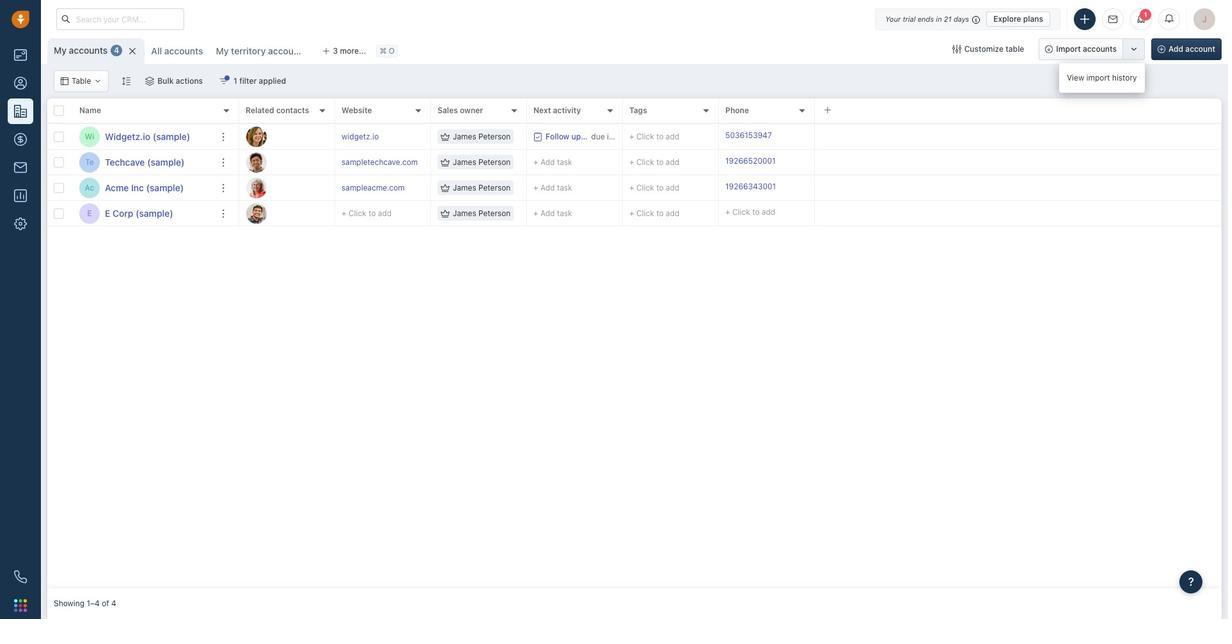 Task type: vqa. For each thing, say whether or not it's contained in the screenshot.
the Times on the left bottom of the page
no



Task type: describe. For each thing, give the bounding box(es) containing it.
name column header
[[73, 99, 239, 124]]

4 inside my accounts 4
[[114, 46, 119, 55]]

techcave (sample) link
[[105, 156, 185, 169]]

acme inc (sample)
[[105, 182, 184, 193]]

related contacts
[[246, 106, 309, 115]]

task for sampletechcave.com
[[557, 157, 572, 167]]

2
[[615, 131, 620, 141]]

3 task from the top
[[557, 208, 572, 218]]

acme inc (sample) link
[[105, 181, 184, 194]]

james for sampleacme.com
[[453, 183, 476, 192]]

(sample) inside e corp (sample) link
[[136, 208, 173, 218]]

add for 5036153947 cell
[[666, 132, 679, 141]]

5036153947
[[725, 130, 772, 140]]

+ click to add for cell related to 19266520001
[[629, 157, 679, 167]]

19266520001 link
[[725, 155, 776, 169]]

accounts for all
[[164, 45, 203, 56]]

applied
[[259, 76, 286, 86]]

press space to select this row. row containing 19266343001
[[239, 175, 1222, 201]]

widgetz.io
[[105, 131, 150, 142]]

press space to select this row. row containing + click to add
[[239, 201, 1222, 226]]

history
[[1112, 73, 1137, 83]]

click for 5036153947 cell
[[636, 132, 654, 141]]

s image
[[246, 152, 267, 172]]

1 for 1 filter applied
[[234, 76, 237, 86]]

due
[[591, 131, 605, 141]]

sales
[[438, 106, 458, 115]]

import accounts group
[[1039, 38, 1145, 60]]

row group containing 5036153947
[[239, 124, 1222, 226]]

james peterson for widgetz.io
[[453, 132, 511, 141]]

freshworks switcher image
[[14, 599, 27, 612]]

actions
[[176, 76, 203, 86]]

5036153947 link
[[725, 130, 772, 143]]

your trial ends in 21 days
[[885, 14, 969, 23]]

+ click to add for cell related to 19266343001
[[629, 183, 679, 192]]

inc
[[131, 182, 144, 193]]

add for s image
[[540, 157, 555, 167]]

4 james peterson from the top
[[453, 208, 511, 218]]

press space to select this row. row containing acme inc (sample)
[[47, 175, 239, 201]]

cell for 19266343001
[[815, 175, 1222, 200]]

table
[[1006, 44, 1024, 54]]

19266520001
[[725, 156, 776, 166]]

customize table
[[964, 44, 1024, 54]]

peterson for sampleacme.com
[[478, 183, 511, 192]]

territory
[[231, 45, 266, 56]]

4 peterson from the top
[[478, 208, 511, 218]]

james for widgetz.io
[[453, 132, 476, 141]]

press space to select this row. row containing widgetz.io (sample)
[[47, 124, 239, 150]]

explore
[[993, 14, 1021, 23]]

import
[[1086, 73, 1110, 83]]

more...
[[340, 46, 366, 56]]

1–4
[[87, 599, 100, 609]]

container_wx8msf4aqz5i3rn1 image inside 1 filter applied "button"
[[219, 77, 228, 86]]

3 more... button
[[315, 42, 373, 60]]

bulk actions button
[[137, 70, 211, 92]]

press space to select this row. row containing techcave (sample)
[[47, 150, 239, 175]]

1 filter applied button
[[211, 70, 294, 92]]

19266343001 link
[[725, 181, 776, 195]]

filter
[[239, 76, 257, 86]]

4 cell from the top
[[815, 201, 1222, 226]]

to for 5036153947 cell
[[656, 132, 664, 141]]

table button
[[54, 70, 109, 92]]

press space to select this row. row containing e corp (sample)
[[47, 201, 239, 226]]

+ click to add for fourth cell from the top
[[629, 208, 679, 218]]

accounts for import
[[1083, 44, 1117, 54]]

import
[[1056, 44, 1081, 54]]

peterson for widgetz.io
[[478, 132, 511, 141]]

task for sampleacme.com
[[557, 183, 572, 192]]

e corp (sample)
[[105, 208, 173, 218]]

widgetz.io (sample)
[[105, 131, 190, 142]]

add for j image
[[540, 208, 555, 218]]

(sample) inside widgetz.io (sample) link
[[153, 131, 190, 142]]

tags
[[629, 106, 647, 115]]

my accounts link
[[54, 44, 108, 57]]

due in 2 days
[[591, 131, 639, 141]]

j image
[[246, 126, 267, 147]]

sampleacme.com link
[[342, 183, 405, 192]]

related
[[246, 106, 274, 115]]

(sample) inside the acme inc (sample) 'link'
[[146, 182, 184, 193]]

my for my accounts 4
[[54, 45, 67, 56]]

your
[[885, 14, 901, 23]]

3 more...
[[333, 46, 366, 56]]

1 filter applied
[[234, 76, 286, 86]]

james peterson for sampletechcave.com
[[453, 157, 511, 167]]

3
[[333, 46, 338, 56]]

import accounts
[[1056, 44, 1117, 54]]

j image
[[246, 203, 267, 224]]

Search your CRM... text field
[[56, 8, 184, 30]]

cell for 5036153947
[[815, 124, 1222, 149]]

press space to select this row. row containing 5036153947
[[239, 124, 1222, 150]]

table
[[72, 76, 91, 86]]

1 vertical spatial in
[[607, 131, 613, 141]]

bulk actions
[[158, 76, 203, 86]]

te
[[85, 157, 94, 167]]

my for my territory accounts
[[216, 45, 229, 56]]

sampletechcave.com
[[342, 157, 418, 167]]

⌘ o
[[380, 46, 395, 56]]



Task type: locate. For each thing, give the bounding box(es) containing it.
add for cell related to 19266343001
[[666, 183, 679, 192]]

1 vertical spatial task
[[557, 183, 572, 192]]

0 vertical spatial days
[[954, 14, 969, 23]]

click for fourth cell from the top
[[636, 208, 654, 218]]

name row
[[47, 99, 239, 124]]

grid
[[47, 97, 1222, 588]]

1 james peterson from the top
[[453, 132, 511, 141]]

1
[[1144, 11, 1148, 19], [234, 76, 237, 86]]

o
[[389, 46, 395, 56]]

1 row group from the left
[[47, 124, 239, 226]]

1 horizontal spatial days
[[954, 14, 969, 23]]

add for l image at the left top of the page
[[540, 183, 555, 192]]

0 horizontal spatial e
[[87, 208, 92, 218]]

view import history
[[1067, 73, 1137, 83]]

peterson for sampletechcave.com
[[478, 157, 511, 167]]

1 cell from the top
[[815, 124, 1222, 149]]

import accounts button
[[1039, 38, 1123, 60]]

container_wx8msf4aqz5i3rn1 image
[[145, 77, 154, 86], [441, 132, 450, 141], [533, 132, 542, 141], [441, 209, 450, 218]]

e
[[105, 208, 110, 218], [87, 208, 92, 218]]

all accounts
[[151, 45, 203, 56]]

accounts up import
[[1083, 44, 1117, 54]]

cell
[[815, 124, 1222, 149], [815, 150, 1222, 175], [815, 175, 1222, 200], [815, 201, 1222, 226]]

+ click to add for 5036153947 cell
[[629, 132, 679, 141]]

accounts up table
[[69, 45, 108, 56]]

explore plans link
[[986, 11, 1050, 27]]

add for cell related to 19266520001
[[666, 157, 679, 167]]

container_wx8msf4aqz5i3rn1 image inside customize table button
[[952, 45, 961, 54]]

2 + add task from the top
[[533, 183, 572, 192]]

customize table button
[[944, 38, 1033, 60]]

click for cell related to 19266520001
[[636, 157, 654, 167]]

widgetz.io (sample) link
[[105, 130, 190, 143]]

+ click to add
[[629, 132, 679, 141], [629, 157, 679, 167], [629, 183, 679, 192], [725, 207, 775, 217], [342, 208, 392, 218], [629, 208, 679, 218]]

0 vertical spatial in
[[936, 14, 942, 23]]

explore plans
[[993, 14, 1043, 23]]

my territory accounts
[[216, 45, 307, 56]]

website
[[342, 106, 372, 115]]

name
[[79, 106, 101, 115]]

techcave
[[105, 156, 145, 167]]

accounts for my
[[69, 45, 108, 56]]

owner
[[460, 106, 483, 115]]

click for cell related to 19266343001
[[636, 183, 654, 192]]

(sample) down the acme inc (sample) 'link'
[[136, 208, 173, 218]]

3 peterson from the top
[[478, 183, 511, 192]]

press space to select this row. row up acme inc (sample)
[[47, 150, 239, 175]]

to for cell related to 19266520001
[[656, 157, 664, 167]]

style_myh0__igzzd8unmi image
[[122, 76, 131, 85]]

add inside "add account" button
[[1169, 44, 1183, 54]]

1 horizontal spatial my
[[216, 45, 229, 56]]

container_wx8msf4aqz5i3rn1 image
[[952, 45, 961, 54], [219, 77, 228, 86], [61, 77, 68, 85], [94, 77, 102, 85], [441, 158, 450, 167], [441, 183, 450, 192]]

phone image
[[14, 571, 27, 583]]

4 james from the top
[[453, 208, 476, 218]]

next activity
[[533, 106, 581, 115]]

0 horizontal spatial in
[[607, 131, 613, 141]]

row group
[[47, 124, 239, 226], [239, 124, 1222, 226]]

add for fourth cell from the top
[[666, 208, 679, 218]]

acme
[[105, 182, 129, 193]]

account
[[1185, 44, 1215, 54]]

(sample) inside techcave (sample) link
[[147, 156, 185, 167]]

1 task from the top
[[557, 157, 572, 167]]

accounts inside button
[[1083, 44, 1117, 54]]

2 peterson from the top
[[478, 157, 511, 167]]

1 james from the top
[[453, 132, 476, 141]]

james
[[453, 132, 476, 141], [453, 157, 476, 167], [453, 183, 476, 192], [453, 208, 476, 218]]

press space to select this row. row down 19266343001 link
[[239, 201, 1222, 226]]

+
[[629, 132, 634, 141], [533, 157, 538, 167], [629, 157, 634, 167], [533, 183, 538, 192], [629, 183, 634, 192], [725, 207, 730, 217], [533, 208, 538, 218], [342, 208, 346, 218], [629, 208, 634, 218]]

trial
[[903, 14, 916, 23]]

my
[[54, 45, 67, 56], [216, 45, 229, 56]]

0 horizontal spatial 1
[[234, 76, 237, 86]]

0 vertical spatial + add task
[[533, 157, 572, 167]]

21
[[944, 14, 952, 23]]

add account
[[1169, 44, 1215, 54]]

peterson
[[478, 132, 511, 141], [478, 157, 511, 167], [478, 183, 511, 192], [478, 208, 511, 218]]

3 james peterson from the top
[[453, 183, 511, 192]]

press space to select this row. row down the acme inc (sample) 'link'
[[47, 201, 239, 226]]

phone element
[[8, 564, 33, 590]]

cell for 19266520001
[[815, 150, 1222, 175]]

3 + add task from the top
[[533, 208, 572, 218]]

in left 21
[[936, 14, 942, 23]]

e for e
[[87, 208, 92, 218]]

all
[[151, 45, 162, 56]]

press space to select this row. row up techcave (sample) at the top of page
[[47, 124, 239, 150]]

press space to select this row. row
[[47, 124, 239, 150], [239, 124, 1222, 150], [47, 150, 239, 175], [239, 150, 1222, 175], [47, 175, 239, 201], [239, 175, 1222, 201], [47, 201, 239, 226], [239, 201, 1222, 226]]

james for sampletechcave.com
[[453, 157, 476, 167]]

next
[[533, 106, 551, 115]]

widgetz.io link
[[342, 132, 379, 141]]

1 vertical spatial 1
[[234, 76, 237, 86]]

4 right of
[[111, 599, 116, 609]]

james peterson for sampleacme.com
[[453, 183, 511, 192]]

my left territory
[[216, 45, 229, 56]]

accounts up applied
[[268, 45, 307, 56]]

ac
[[85, 183, 94, 192]]

press space to select this row. row up e corp (sample)
[[47, 175, 239, 201]]

1 vertical spatial days
[[622, 131, 639, 141]]

activity
[[553, 106, 581, 115]]

1 up 'import accounts' group
[[1144, 11, 1148, 19]]

2 row group from the left
[[239, 124, 1222, 226]]

1 vertical spatial + add task
[[533, 183, 572, 192]]

showing 1–4 of 4
[[54, 599, 116, 609]]

1 for 1
[[1144, 11, 1148, 19]]

showing
[[54, 599, 85, 609]]

techcave (sample)
[[105, 156, 185, 167]]

click
[[636, 132, 654, 141], [636, 157, 654, 167], [636, 183, 654, 192], [732, 207, 750, 217], [349, 208, 366, 218], [636, 208, 654, 218]]

l image
[[246, 178, 267, 198]]

e corp (sample) link
[[105, 207, 173, 220]]

2 james peterson from the top
[[453, 157, 511, 167]]

view import history menu item
[[1059, 67, 1145, 89]]

container_wx8msf4aqz5i3rn1 image inside bulk actions button
[[145, 77, 154, 86]]

1 link
[[1130, 8, 1152, 30]]

4
[[114, 46, 119, 55], [111, 599, 116, 609]]

(sample) down widgetz.io (sample) link
[[147, 156, 185, 167]]

1 horizontal spatial in
[[936, 14, 942, 23]]

e left corp
[[105, 208, 110, 218]]

to for fourth cell from the top
[[656, 208, 664, 218]]

add
[[1169, 44, 1183, 54], [540, 157, 555, 167], [540, 183, 555, 192], [540, 208, 555, 218]]

of
[[102, 599, 109, 609]]

to
[[656, 132, 664, 141], [656, 157, 664, 167], [656, 183, 664, 192], [752, 207, 760, 217], [369, 208, 376, 218], [656, 208, 664, 218]]

james peterson
[[453, 132, 511, 141], [453, 157, 511, 167], [453, 183, 511, 192], [453, 208, 511, 218]]

0 vertical spatial 4
[[114, 46, 119, 55]]

e for e corp (sample)
[[105, 208, 110, 218]]

0 horizontal spatial days
[[622, 131, 639, 141]]

add account button
[[1151, 38, 1222, 60]]

phone
[[725, 106, 749, 115]]

accounts right all
[[164, 45, 203, 56]]

+ add task
[[533, 157, 572, 167], [533, 183, 572, 192], [533, 208, 572, 218]]

0 vertical spatial task
[[557, 157, 572, 167]]

3 james from the top
[[453, 183, 476, 192]]

1 left filter
[[234, 76, 237, 86]]

view
[[1067, 73, 1084, 83]]

bulk
[[158, 76, 174, 86]]

my up table popup button
[[54, 45, 67, 56]]

1 inside "button"
[[234, 76, 237, 86]]

customize
[[964, 44, 1004, 54]]

sampleacme.com
[[342, 183, 405, 192]]

0 vertical spatial 1
[[1144, 11, 1148, 19]]

my territory accounts button
[[209, 38, 312, 64], [216, 45, 307, 56]]

1 + add task from the top
[[533, 157, 572, 167]]

1 horizontal spatial 1
[[1144, 11, 1148, 19]]

(sample) down name column header
[[153, 131, 190, 142]]

plans
[[1023, 14, 1043, 23]]

+ add task for sampleacme.com
[[533, 183, 572, 192]]

my accounts 4
[[54, 45, 119, 56]]

2 vertical spatial + add task
[[533, 208, 572, 218]]

2 cell from the top
[[815, 150, 1222, 175]]

days right 21
[[954, 14, 969, 23]]

grid containing widgetz.io (sample)
[[47, 97, 1222, 588]]

contacts
[[276, 106, 309, 115]]

press space to select this row. row down 19266520001 link
[[239, 175, 1222, 201]]

0 horizontal spatial my
[[54, 45, 67, 56]]

4 down the search your crm... text field
[[114, 46, 119, 55]]

2 task from the top
[[557, 183, 572, 192]]

2 vertical spatial task
[[557, 208, 572, 218]]

widgetz.io
[[342, 132, 379, 141]]

1 peterson from the top
[[478, 132, 511, 141]]

to for cell related to 19266343001
[[656, 183, 664, 192]]

ends
[[918, 14, 934, 23]]

corp
[[113, 208, 133, 218]]

press space to select this row. row up 19266343001
[[239, 150, 1222, 175]]

19266343001
[[725, 182, 776, 191]]

press space to select this row. row down the phone
[[239, 124, 1222, 150]]

in left 2
[[607, 131, 613, 141]]

row group containing widgetz.io (sample)
[[47, 124, 239, 226]]

(sample) right inc
[[146, 182, 184, 193]]

e down ac
[[87, 208, 92, 218]]

2 james from the top
[[453, 157, 476, 167]]

sampletechcave.com link
[[342, 157, 418, 167]]

sales owner
[[438, 106, 483, 115]]

1 vertical spatial 4
[[111, 599, 116, 609]]

⌘
[[380, 46, 387, 56]]

days right 2
[[622, 131, 639, 141]]

accounts
[[1083, 44, 1117, 54], [69, 45, 108, 56], [164, 45, 203, 56], [268, 45, 307, 56]]

+ add task for sampletechcave.com
[[533, 157, 572, 167]]

3 cell from the top
[[815, 175, 1222, 200]]

press space to select this row. row containing 19266520001
[[239, 150, 1222, 175]]

wi
[[85, 132, 94, 141]]

1 horizontal spatial e
[[105, 208, 110, 218]]

task
[[557, 157, 572, 167], [557, 183, 572, 192], [557, 208, 572, 218]]



